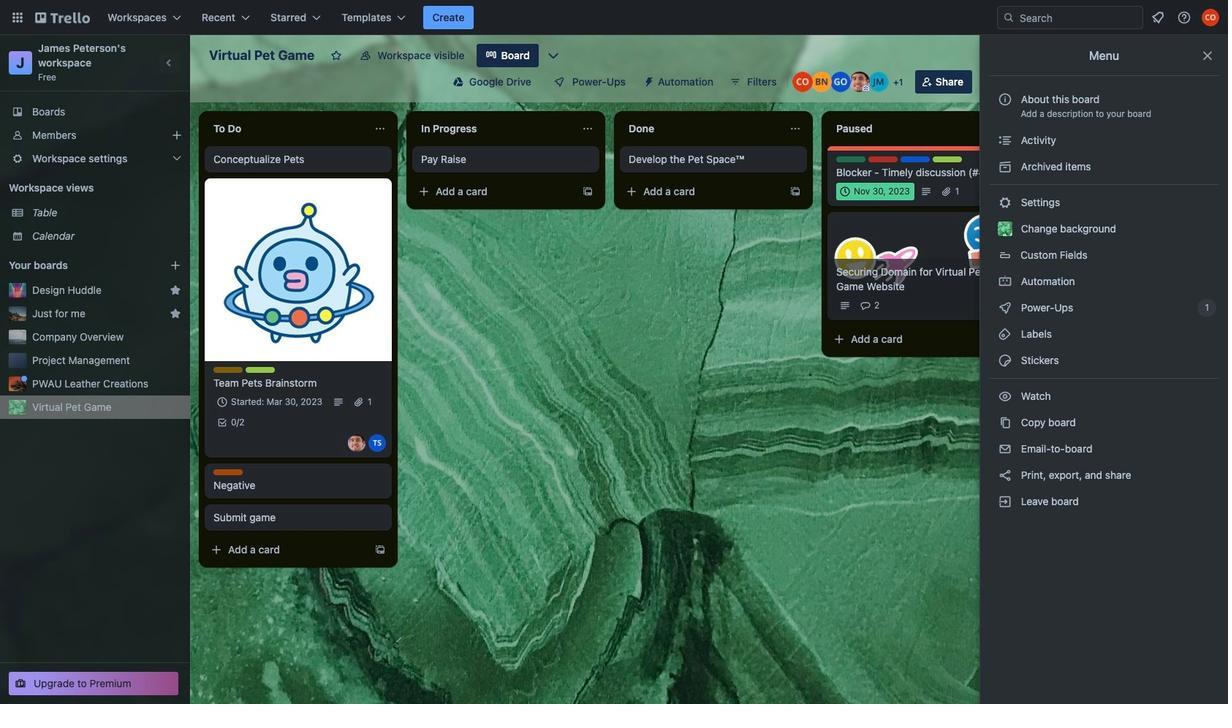 Task type: vqa. For each thing, say whether or not it's contained in the screenshot.
Cancel "icon" at the left of the page
no



Task type: locate. For each thing, give the bounding box(es) containing it.
1 horizontal spatial create from template… image
[[790, 186, 802, 198]]

back to home image
[[35, 6, 90, 29]]

0 horizontal spatial christina overa (christinaovera) image
[[793, 72, 813, 92]]

ben nelson (bennelson96) image
[[812, 72, 832, 92]]

customize views image
[[546, 48, 561, 63]]

christina overa (christinaovera) image left gary orlando (garyorlando) icon
[[793, 72, 813, 92]]

color: bold lime, title: none image
[[933, 157, 963, 162]]

0 vertical spatial christina overa (christinaovera) image
[[1203, 9, 1220, 26]]

gary orlando (garyorlando) image
[[831, 72, 851, 92]]

starred icon image
[[170, 285, 181, 296], [170, 308, 181, 320]]

create from template… image
[[790, 186, 802, 198], [375, 544, 386, 556]]

6 sm image from the top
[[999, 416, 1013, 430]]

8 sm image from the top
[[999, 495, 1013, 509]]

None text field
[[413, 117, 576, 140], [620, 117, 784, 140], [413, 117, 576, 140], [620, 117, 784, 140]]

color: blue, title: "fyi" element
[[901, 157, 931, 162]]

color: green, title: "goal" element
[[837, 157, 866, 162]]

add board image
[[170, 260, 181, 271]]

0 vertical spatial starred icon image
[[170, 285, 181, 296]]

tara schultz (taraschultz7) image
[[369, 435, 386, 452]]

1 sm image from the top
[[999, 133, 1013, 148]]

None text field
[[205, 117, 369, 140], [828, 117, 992, 140], [205, 117, 369, 140], [828, 117, 992, 140]]

0 horizontal spatial create from template… image
[[375, 544, 386, 556]]

jeremy miller (jeremymiller198) image
[[869, 72, 889, 92]]

0 notifications image
[[1150, 9, 1168, 26]]

your boards with 6 items element
[[9, 257, 148, 274]]

None checkbox
[[837, 183, 915, 200]]

search image
[[1004, 12, 1015, 23]]

open information menu image
[[1178, 10, 1192, 25]]

james peterson (jamespeterson93) image
[[348, 435, 366, 452]]

sm image
[[999, 133, 1013, 148], [999, 159, 1013, 174], [999, 195, 1013, 210], [999, 327, 1013, 342], [999, 389, 1013, 404], [999, 416, 1013, 430], [999, 468, 1013, 483], [999, 495, 1013, 509]]

1 horizontal spatial christina overa (christinaovera) image
[[1203, 9, 1220, 26]]

1 vertical spatial starred icon image
[[170, 308, 181, 320]]

google drive icon image
[[453, 77, 464, 87]]

1 vertical spatial christina overa (christinaovera) image
[[793, 72, 813, 92]]

1 starred icon image from the top
[[170, 285, 181, 296]]

sm image
[[638, 70, 658, 91], [999, 274, 1013, 289], [999, 301, 1013, 315], [999, 353, 1013, 368], [999, 442, 1013, 456]]

christina overa (christinaovera) image
[[1203, 9, 1220, 26], [793, 72, 813, 92]]

christina overa (christinaovera) image right open information menu "icon"
[[1203, 9, 1220, 26]]



Task type: describe. For each thing, give the bounding box(es) containing it.
color: yellow, title: none image
[[214, 367, 243, 373]]

workspace navigation collapse icon image
[[159, 53, 180, 73]]

star or unstar board image
[[331, 50, 343, 61]]

3 sm image from the top
[[999, 195, 1013, 210]]

primary element
[[0, 0, 1229, 35]]

4 sm image from the top
[[999, 327, 1013, 342]]

1 vertical spatial create from template… image
[[375, 544, 386, 556]]

5 sm image from the top
[[999, 389, 1013, 404]]

7 sm image from the top
[[999, 468, 1013, 483]]

0 vertical spatial create from template… image
[[790, 186, 802, 198]]

color: red, title: "blocker" element
[[869, 157, 898, 162]]

color: bold lime, title: "team task" element
[[246, 367, 275, 373]]

Board name text field
[[202, 44, 322, 67]]

this member is an admin of this board. image
[[863, 86, 870, 92]]

2 starred icon image from the top
[[170, 308, 181, 320]]

2 sm image from the top
[[999, 159, 1013, 174]]

create from template… image
[[582, 186, 594, 198]]

christina overa (christinaovera) image inside primary element
[[1203, 9, 1220, 26]]

Search field
[[1015, 7, 1143, 28]]

james peterson (jamespeterson93) image
[[850, 72, 870, 92]]

color: orange, title: none image
[[214, 470, 243, 475]]



